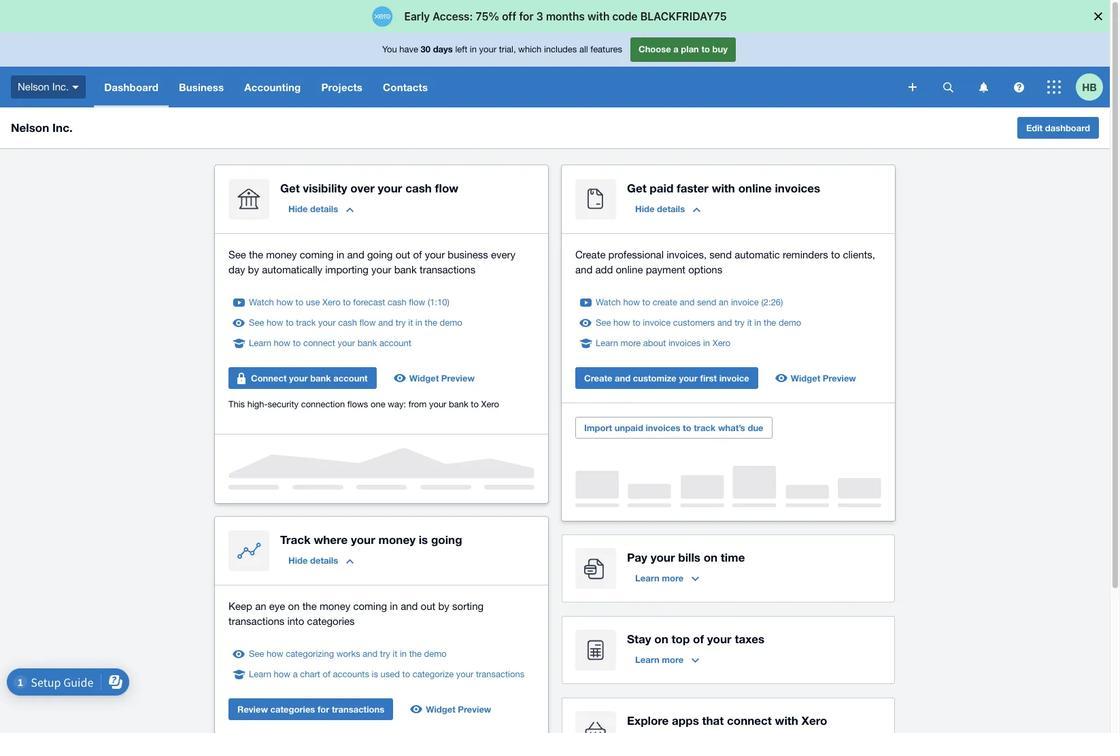 Task type: describe. For each thing, give the bounding box(es) containing it.
days
[[433, 44, 453, 55]]

invoices inside button
[[646, 422, 681, 433]]

about
[[643, 338, 666, 348]]

in inside see how to track your cash flow and try it in the demo link
[[415, 318, 422, 328]]

connect your bank account
[[251, 373, 368, 384]]

going inside see the money coming in and going out of your business every day by automatically importing your bank transactions
[[367, 249, 393, 261]]

contacts button
[[373, 67, 438, 107]]

1 horizontal spatial online
[[738, 181, 772, 195]]

left
[[455, 44, 467, 55]]

security
[[268, 399, 299, 409]]

the down (1:10)
[[425, 318, 437, 328]]

to inside button
[[683, 422, 692, 433]]

accounts
[[333, 669, 369, 680]]

1 vertical spatial invoices
[[669, 338, 701, 348]]

see how to track your cash flow and try it in the demo link
[[249, 316, 462, 330]]

features
[[591, 44, 622, 55]]

your right importing
[[371, 264, 391, 275]]

widget preview for flow
[[409, 373, 475, 384]]

track
[[280, 533, 311, 547]]

1 horizontal spatial is
[[419, 533, 428, 547]]

connection
[[301, 399, 345, 409]]

keep
[[229, 601, 252, 612]]

this high-security connection flows one way: from your bank to xero
[[229, 399, 499, 409]]

unpaid
[[615, 422, 643, 433]]

invoices,
[[667, 249, 707, 261]]

to inside 'link'
[[402, 669, 410, 680]]

hb
[[1082, 81, 1097, 93]]

learn how a chart of accounts is used to categorize your transactions
[[249, 669, 525, 680]]

projects button
[[311, 67, 373, 107]]

your right over
[[378, 181, 402, 195]]

track money icon image
[[229, 531, 269, 571]]

get visibility over your cash flow
[[280, 181, 459, 195]]

coming inside see the money coming in and going out of your business every day by automatically importing your bank transactions
[[300, 249, 334, 261]]

2 vertical spatial flow
[[359, 318, 376, 328]]

add-ons icon image
[[575, 711, 616, 733]]

categorize
[[413, 669, 454, 680]]

see for see how to invoice customers and try it in the demo
[[596, 318, 611, 328]]

nelson inc. inside popup button
[[18, 81, 69, 92]]

hide details for where
[[288, 555, 338, 566]]

preview for get paid faster with online invoices
[[823, 373, 856, 384]]

2 horizontal spatial it
[[747, 318, 752, 328]]

invoices preview bar graph image
[[575, 466, 882, 507]]

and right 'works' at the left bottom of page
[[363, 649, 378, 659]]

0 vertical spatial invoices
[[775, 181, 820, 195]]

0 vertical spatial cash
[[405, 181, 432, 195]]

track inside see how to track your cash flow and try it in the demo link
[[296, 318, 316, 328]]

see how categorizing works and try it in the demo
[[249, 649, 447, 659]]

the down (2:26)
[[764, 318, 776, 328]]

this
[[229, 399, 245, 409]]

more for your
[[662, 573, 684, 584]]

send inside create professional invoices, send automatic reminders to clients, and add online payment options
[[710, 249, 732, 261]]

dashboard link
[[94, 67, 169, 107]]

bills icon image
[[575, 548, 616, 589]]

try inside see how to invoice customers and try it in the demo link
[[735, 318, 745, 328]]

review categories for transactions button
[[229, 699, 393, 720]]

learn for bank
[[249, 338, 271, 348]]

choose a plan to buy
[[639, 44, 728, 55]]

your left "taxes"
[[707, 632, 732, 646]]

to up connect your bank account button
[[293, 338, 301, 348]]

works
[[337, 649, 360, 659]]

professional
[[609, 249, 664, 261]]

apps
[[672, 714, 699, 728]]

and down forecast
[[378, 318, 393, 328]]

nelson inc. button
[[0, 67, 94, 107]]

you
[[382, 44, 397, 55]]

and inside create professional invoices, send automatic reminders to clients, and add online payment options
[[575, 264, 593, 275]]

your inside learn how to connect your bank account link
[[338, 338, 355, 348]]

to left use
[[296, 297, 303, 307]]

stay on top of your taxes
[[627, 632, 765, 646]]

choose
[[639, 44, 671, 55]]

watch how to create and send an invoice (2:26)
[[596, 297, 783, 307]]

demo down (2:26)
[[779, 318, 801, 328]]

for
[[318, 704, 329, 715]]

watch for get visibility over your cash flow
[[249, 297, 274, 307]]

widget preview for invoices
[[791, 373, 856, 384]]

banking icon image
[[229, 179, 269, 220]]

watch how to use xero to forecast cash flow (1:10)
[[249, 297, 450, 307]]

importing
[[325, 264, 369, 275]]

customers
[[673, 318, 715, 328]]

review categories for transactions
[[237, 704, 384, 715]]

paid
[[650, 181, 674, 195]]

the inside see the money coming in and going out of your business every day by automatically importing your bank transactions
[[249, 249, 263, 261]]

dashboard
[[104, 81, 158, 93]]

categories inside button
[[270, 704, 315, 715]]

faster
[[677, 181, 709, 195]]

see how to invoice customers and try it in the demo link
[[596, 316, 801, 330]]

way:
[[388, 399, 406, 409]]

in inside the learn more about invoices in xero link
[[703, 338, 710, 348]]

try inside see how categorizing works and try it in the demo link
[[380, 649, 390, 659]]

1 horizontal spatial it
[[408, 318, 413, 328]]

widget for invoices
[[791, 373, 820, 384]]

demo up categorize
[[424, 649, 447, 659]]

see for see how categorizing works and try it in the demo
[[249, 649, 264, 659]]

customize
[[633, 373, 677, 384]]

get paid faster with online invoices
[[627, 181, 820, 195]]

1 vertical spatial cash
[[388, 297, 407, 307]]

bank down see how to track your cash flow and try it in the demo link
[[358, 338, 377, 348]]

money inside see the money coming in and going out of your business every day by automatically importing your bank transactions
[[266, 249, 297, 261]]

your inside connect your bank account button
[[289, 373, 308, 384]]

account inside button
[[334, 373, 368, 384]]

see how to invoice customers and try it in the demo
[[596, 318, 801, 328]]

track where your money is going
[[280, 533, 462, 547]]

to right from at left
[[471, 399, 479, 409]]

day
[[229, 264, 245, 275]]

bank inside see the money coming in and going out of your business every day by automatically importing your bank transactions
[[394, 264, 417, 275]]

your inside you have 30 days left in your trial, which includes all features
[[479, 44, 497, 55]]

your inside create and customize your first invoice button
[[679, 373, 698, 384]]

an inside watch how to create and send an invoice (2:26) link
[[719, 297, 729, 307]]

watch for get paid faster with online invoices
[[596, 297, 621, 307]]

that
[[702, 714, 724, 728]]

in inside see how to invoice customers and try it in the demo link
[[755, 318, 761, 328]]

eye
[[269, 601, 285, 612]]

transactions inside keep an eye on the money coming in and out by sorting transactions into categories
[[229, 616, 284, 627]]

what's
[[718, 422, 745, 433]]

invoices icon image
[[575, 179, 616, 220]]

categories inside keep an eye on the money coming in and out by sorting transactions into categories
[[307, 616, 355, 627]]

watch how to use xero to forecast cash flow (1:10) link
[[249, 296, 450, 309]]

connect for with
[[727, 714, 772, 728]]

0 vertical spatial invoice
[[731, 297, 759, 307]]

learn how to connect your bank account link
[[249, 337, 411, 350]]

chart
[[300, 669, 320, 680]]

by inside keep an eye on the money coming in and out by sorting transactions into categories
[[438, 601, 450, 612]]

projects
[[321, 81, 363, 93]]

explore apps that connect with xero
[[627, 714, 827, 728]]

to up see how to track your cash flow and try it in the demo
[[343, 297, 351, 307]]

1 horizontal spatial on
[[655, 632, 668, 646]]

all
[[579, 44, 588, 55]]

plan
[[681, 44, 699, 55]]

navigation containing dashboard
[[94, 67, 899, 107]]

details for paid
[[657, 203, 685, 214]]

30
[[421, 44, 431, 55]]

more for on
[[662, 654, 684, 665]]

how for works
[[267, 649, 283, 659]]

1 vertical spatial nelson inc.
[[11, 120, 73, 135]]

create
[[653, 297, 677, 307]]

your inside see how to track your cash flow and try it in the demo link
[[318, 318, 336, 328]]

see for see the money coming in and going out of your business every day by automatically importing your bank transactions
[[229, 249, 246, 261]]

and right customers
[[717, 318, 732, 328]]

reminders
[[783, 249, 828, 261]]

automatic
[[735, 249, 780, 261]]

edit dashboard button
[[1017, 117, 1099, 139]]

into
[[287, 616, 304, 627]]

connect your bank account button
[[229, 367, 377, 389]]

get for get paid faster with online invoices
[[627, 181, 647, 195]]

learn for accounts
[[249, 669, 271, 680]]

0 vertical spatial more
[[621, 338, 641, 348]]

0 vertical spatial account
[[379, 338, 411, 348]]

have
[[399, 44, 418, 55]]

your left business
[[425, 249, 445, 261]]

hide details for paid
[[635, 203, 685, 214]]

inc. inside popup button
[[52, 81, 69, 92]]

see for see how to track your cash flow and try it in the demo
[[249, 318, 264, 328]]

1 vertical spatial invoice
[[643, 318, 671, 328]]

in inside see how categorizing works and try it in the demo link
[[400, 649, 407, 659]]

your inside learn how a chart of accounts is used to categorize your transactions 'link'
[[456, 669, 474, 680]]

how for use
[[276, 297, 293, 307]]

categorizing
[[286, 649, 334, 659]]

first
[[700, 373, 717, 384]]

explore
[[627, 714, 669, 728]]

how for track
[[267, 318, 283, 328]]

the up categorize
[[409, 649, 422, 659]]

a inside 'link'
[[293, 669, 298, 680]]

which
[[518, 44, 542, 55]]

learn more for on
[[635, 654, 684, 665]]

your right pay
[[651, 550, 675, 565]]

create and customize your first invoice button
[[575, 367, 758, 389]]



Task type: locate. For each thing, give the bounding box(es) containing it.
watch how to create and send an invoice (2:26) link
[[596, 296, 783, 309]]

to left create
[[643, 297, 650, 307]]

get left the visibility
[[280, 181, 300, 195]]

transactions right categorize
[[476, 669, 525, 680]]

1 horizontal spatial going
[[431, 533, 462, 547]]

how for create
[[623, 297, 640, 307]]

taxes icon image
[[575, 630, 616, 671]]

1 horizontal spatial a
[[674, 44, 679, 55]]

transactions down keep
[[229, 616, 284, 627]]

see up connect on the left bottom
[[249, 318, 264, 328]]

1 vertical spatial inc.
[[52, 120, 73, 135]]

dialog
[[0, 0, 1120, 33]]

1 learn more from the top
[[635, 573, 684, 584]]

money
[[266, 249, 297, 261], [379, 533, 416, 547], [320, 601, 350, 612]]

the inside keep an eye on the money coming in and out by sorting transactions into categories
[[302, 601, 317, 612]]

details for where
[[310, 555, 338, 566]]

1 vertical spatial learn more
[[635, 654, 684, 665]]

out left business
[[396, 249, 410, 261]]

widget
[[409, 373, 439, 384], [791, 373, 820, 384], [426, 704, 456, 715]]

(1:10)
[[428, 297, 450, 307]]

high-
[[247, 399, 268, 409]]

hide details button for visibility
[[280, 198, 362, 220]]

1 vertical spatial send
[[697, 297, 717, 307]]

more down pay your bills on time
[[662, 573, 684, 584]]

business
[[179, 81, 224, 93]]

0 vertical spatial an
[[719, 297, 729, 307]]

coming up 'works' at the left bottom of page
[[353, 601, 387, 612]]

0 horizontal spatial by
[[248, 264, 259, 275]]

money inside keep an eye on the money coming in and out by sorting transactions into categories
[[320, 601, 350, 612]]

0 vertical spatial track
[[296, 318, 316, 328]]

invoice left (2:26)
[[731, 297, 759, 307]]

nelson
[[18, 81, 49, 92], [11, 120, 49, 135]]

see down add
[[596, 318, 611, 328]]

how inside 'link'
[[274, 669, 291, 680]]

hide details button down the visibility
[[280, 198, 362, 220]]

2 vertical spatial invoice
[[719, 373, 749, 384]]

over
[[350, 181, 375, 195]]

1 vertical spatial flow
[[409, 297, 425, 307]]

1 watch from the left
[[249, 297, 274, 307]]

hb button
[[1076, 67, 1110, 107]]

0 horizontal spatial flow
[[359, 318, 376, 328]]

1 vertical spatial connect
[[727, 714, 772, 728]]

import unpaid invoices to track what's due button
[[575, 417, 772, 439]]

2 horizontal spatial flow
[[435, 181, 459, 195]]

it
[[408, 318, 413, 328], [747, 318, 752, 328], [393, 649, 397, 659]]

track inside import unpaid invoices to track what's due button
[[694, 422, 716, 433]]

automatically
[[262, 264, 322, 275]]

try down 'watch how to use xero to forecast cash flow (1:10)' link
[[396, 318, 406, 328]]

get left paid
[[627, 181, 647, 195]]

an inside keep an eye on the money coming in and out by sorting transactions into categories
[[255, 601, 266, 612]]

banner
[[0, 33, 1110, 107]]

used
[[381, 669, 400, 680]]

send up the see how to invoice customers and try it in the demo
[[697, 297, 717, 307]]

transactions
[[420, 264, 476, 275], [229, 616, 284, 627], [476, 669, 525, 680], [332, 704, 384, 715]]

demo
[[440, 318, 462, 328], [779, 318, 801, 328], [424, 649, 447, 659]]

0 vertical spatial with
[[712, 181, 735, 195]]

0 horizontal spatial online
[[616, 264, 643, 275]]

visibility
[[303, 181, 347, 195]]

widget for flow
[[409, 373, 439, 384]]

2 get from the left
[[627, 181, 647, 195]]

details
[[310, 203, 338, 214], [657, 203, 685, 214], [310, 555, 338, 566]]

1 vertical spatial is
[[372, 669, 378, 680]]

an up the see how to invoice customers and try it in the demo
[[719, 297, 729, 307]]

trial,
[[499, 44, 516, 55]]

1 horizontal spatial track
[[694, 422, 716, 433]]

1 vertical spatial on
[[288, 601, 300, 612]]

in inside see the money coming in and going out of your business every day by automatically importing your bank transactions
[[336, 249, 344, 261]]

1 vertical spatial a
[[293, 669, 298, 680]]

0 horizontal spatial coming
[[300, 249, 334, 261]]

to left what's
[[683, 422, 692, 433]]

0 horizontal spatial money
[[266, 249, 297, 261]]

on inside keep an eye on the money coming in and out by sorting transactions into categories
[[288, 601, 300, 612]]

0 horizontal spatial of
[[323, 669, 331, 680]]

watch down automatically
[[249, 297, 274, 307]]

includes
[[544, 44, 577, 55]]

learn more down pay
[[635, 573, 684, 584]]

accounting
[[244, 81, 301, 93]]

to inside "banner"
[[702, 44, 710, 55]]

stay
[[627, 632, 651, 646]]

learn inside 'link'
[[249, 669, 271, 680]]

0 vertical spatial send
[[710, 249, 732, 261]]

hide down the visibility
[[288, 203, 308, 214]]

your right connect on the left bottom
[[289, 373, 308, 384]]

import unpaid invoices to track what's due
[[584, 422, 764, 433]]

0 horizontal spatial track
[[296, 318, 316, 328]]

learn more button down pay your bills on time
[[627, 567, 708, 589]]

1 horizontal spatial get
[[627, 181, 647, 195]]

invoice right first on the bottom of the page
[[719, 373, 749, 384]]

1 learn more button from the top
[[627, 567, 708, 589]]

1 vertical spatial by
[[438, 601, 450, 612]]

it right customers
[[747, 318, 752, 328]]

your right categorize
[[456, 669, 474, 680]]

2 vertical spatial invoices
[[646, 422, 681, 433]]

hide details button for paid
[[627, 198, 709, 220]]

and up customers
[[680, 297, 695, 307]]

on right bills
[[704, 550, 718, 565]]

inc.
[[52, 81, 69, 92], [52, 120, 73, 135]]

learn more about invoices in xero
[[596, 338, 731, 348]]

transactions right for
[[332, 704, 384, 715]]

0 vertical spatial money
[[266, 249, 297, 261]]

see the money coming in and going out of your business every day by automatically importing your bank transactions
[[229, 249, 516, 275]]

bank
[[394, 264, 417, 275], [358, 338, 377, 348], [310, 373, 331, 384], [449, 399, 468, 409]]

hide details
[[288, 203, 338, 214], [635, 203, 685, 214], [288, 555, 338, 566]]

how for invoice
[[614, 318, 630, 328]]

create
[[575, 249, 606, 261], [584, 373, 612, 384]]

to up learn more about invoices in xero
[[633, 318, 641, 328]]

and inside keep an eye on the money coming in and out by sorting transactions into categories
[[401, 601, 418, 612]]

keep an eye on the money coming in and out by sorting transactions into categories
[[229, 601, 484, 627]]

invoices up reminders
[[775, 181, 820, 195]]

0 horizontal spatial on
[[288, 601, 300, 612]]

out inside see the money coming in and going out of your business every day by automatically importing your bank transactions
[[396, 249, 410, 261]]

categories left for
[[270, 704, 315, 715]]

learn how a chart of accounts is used to categorize your transactions link
[[249, 668, 525, 682]]

learn how to connect your bank account
[[249, 338, 411, 348]]

1 horizontal spatial of
[[413, 249, 422, 261]]

widget preview button
[[388, 367, 483, 389], [769, 367, 865, 389], [404, 699, 500, 720]]

1 horizontal spatial by
[[438, 601, 450, 612]]

pay
[[627, 550, 647, 565]]

1 horizontal spatial svg image
[[979, 82, 988, 92]]

of right chart
[[323, 669, 331, 680]]

0 horizontal spatial with
[[712, 181, 735, 195]]

connect right that
[[727, 714, 772, 728]]

2 learn more button from the top
[[627, 649, 708, 671]]

0 vertical spatial create
[[575, 249, 606, 261]]

business button
[[169, 67, 234, 107]]

a left chart
[[293, 669, 298, 680]]

1 get from the left
[[280, 181, 300, 195]]

2 horizontal spatial money
[[379, 533, 416, 547]]

1 vertical spatial coming
[[353, 601, 387, 612]]

to right used
[[402, 669, 410, 680]]

hide for where
[[288, 555, 308, 566]]

bank inside button
[[310, 373, 331, 384]]

1 horizontal spatial watch
[[596, 297, 621, 307]]

0 vertical spatial connect
[[303, 338, 335, 348]]

by
[[248, 264, 259, 275], [438, 601, 450, 612]]

invoices down customers
[[669, 338, 701, 348]]

use
[[306, 297, 320, 307]]

time
[[721, 550, 745, 565]]

dashboard
[[1045, 122, 1090, 133]]

bank right importing
[[394, 264, 417, 275]]

transactions inside see the money coming in and going out of your business every day by automatically importing your bank transactions
[[420, 264, 476, 275]]

1 horizontal spatial flow
[[409, 297, 425, 307]]

invoices right unpaid
[[646, 422, 681, 433]]

coming up automatically
[[300, 249, 334, 261]]

1 horizontal spatial coming
[[353, 601, 387, 612]]

your left first on the bottom of the page
[[679, 373, 698, 384]]

to left clients,
[[831, 249, 840, 261]]

0 horizontal spatial going
[[367, 249, 393, 261]]

learn up review
[[249, 669, 271, 680]]

2 svg image from the left
[[979, 82, 988, 92]]

hide for paid
[[635, 203, 655, 214]]

of inside see the money coming in and going out of your business every day by automatically importing your bank transactions
[[413, 249, 422, 261]]

in inside you have 30 days left in your trial, which includes all features
[[470, 44, 477, 55]]

1 vertical spatial an
[[255, 601, 266, 612]]

by inside see the money coming in and going out of your business every day by automatically importing your bank transactions
[[248, 264, 259, 275]]

create up add
[[575, 249, 606, 261]]

1 horizontal spatial connect
[[727, 714, 772, 728]]

taxes
[[735, 632, 765, 646]]

0 horizontal spatial it
[[393, 649, 397, 659]]

and inside button
[[615, 373, 631, 384]]

is inside 'link'
[[372, 669, 378, 680]]

more down the "top" on the right bottom of the page
[[662, 654, 684, 665]]

hide details down paid
[[635, 203, 685, 214]]

how for connect
[[274, 338, 291, 348]]

2 learn more from the top
[[635, 654, 684, 665]]

online inside create professional invoices, send automatic reminders to clients, and add online payment options
[[616, 264, 643, 275]]

it down 'watch how to use xero to forecast cash flow (1:10)' link
[[408, 318, 413, 328]]

learn for xero
[[596, 338, 618, 348]]

learn more about invoices in xero link
[[596, 337, 731, 350]]

0 vertical spatial categories
[[307, 616, 355, 627]]

try right customers
[[735, 318, 745, 328]]

0 vertical spatial on
[[704, 550, 718, 565]]

create for create professional invoices, send automatic reminders to clients, and add online payment options
[[575, 249, 606, 261]]

hide details down where
[[288, 555, 338, 566]]

0 horizontal spatial account
[[334, 373, 368, 384]]

0 horizontal spatial an
[[255, 601, 266, 612]]

your right where
[[351, 533, 375, 547]]

out inside keep an eye on the money coming in and out by sorting transactions into categories
[[421, 601, 436, 612]]

of right the "top" on the right bottom of the page
[[693, 632, 704, 646]]

your right from at left
[[429, 399, 447, 409]]

banking preview line graph image
[[229, 448, 535, 490]]

0 horizontal spatial try
[[380, 649, 390, 659]]

0 horizontal spatial out
[[396, 249, 410, 261]]

1 vertical spatial create
[[584, 373, 612, 384]]

get for get visibility over your cash flow
[[280, 181, 300, 195]]

0 horizontal spatial get
[[280, 181, 300, 195]]

import
[[584, 422, 612, 433]]

hide details button down paid
[[627, 198, 709, 220]]

see inside see the money coming in and going out of your business every day by automatically importing your bank transactions
[[229, 249, 246, 261]]

see how categorizing works and try it in the demo link
[[249, 648, 447, 661]]

0 horizontal spatial watch
[[249, 297, 274, 307]]

2 vertical spatial on
[[655, 632, 668, 646]]

2 horizontal spatial of
[[693, 632, 704, 646]]

0 vertical spatial nelson inc.
[[18, 81, 69, 92]]

2 vertical spatial more
[[662, 654, 684, 665]]

learn more button for on
[[627, 649, 708, 671]]

details for visibility
[[310, 203, 338, 214]]

0 vertical spatial flow
[[435, 181, 459, 195]]

1 horizontal spatial money
[[320, 601, 350, 612]]

(2:26)
[[761, 297, 783, 307]]

1 vertical spatial learn more button
[[627, 649, 708, 671]]

watch down add
[[596, 297, 621, 307]]

to up the "learn how to connect your bank account"
[[286, 318, 294, 328]]

1 vertical spatial out
[[421, 601, 436, 612]]

transactions down business
[[420, 264, 476, 275]]

of inside 'link'
[[323, 669, 331, 680]]

hide down track
[[288, 555, 308, 566]]

1 vertical spatial nelson
[[11, 120, 49, 135]]

by right day
[[248, 264, 259, 275]]

hide details button for where
[[280, 550, 362, 571]]

see up day
[[229, 249, 246, 261]]

2 vertical spatial of
[[323, 669, 331, 680]]

one
[[371, 399, 385, 409]]

1 svg image from the left
[[943, 82, 953, 92]]

business
[[448, 249, 488, 261]]

money up automatically
[[266, 249, 297, 261]]

a left plan
[[674, 44, 679, 55]]

cash down 'watch how to use xero to forecast cash flow (1:10)' link
[[338, 318, 357, 328]]

preview for get visibility over your cash flow
[[441, 373, 475, 384]]

an left eye
[[255, 601, 266, 612]]

0 vertical spatial is
[[419, 533, 428, 547]]

transactions inside button
[[332, 704, 384, 715]]

in inside keep an eye on the money coming in and out by sorting transactions into categories
[[390, 601, 398, 612]]

0 vertical spatial of
[[413, 249, 422, 261]]

the up automatically
[[249, 249, 263, 261]]

cash right forecast
[[388, 297, 407, 307]]

flows
[[347, 399, 368, 409]]

forecast
[[353, 297, 385, 307]]

learn more
[[635, 573, 684, 584], [635, 654, 684, 665]]

0 horizontal spatial svg image
[[943, 82, 953, 92]]

1 vertical spatial account
[[334, 373, 368, 384]]

invoice inside button
[[719, 373, 749, 384]]

review
[[237, 704, 268, 715]]

svg image
[[943, 82, 953, 92], [979, 82, 988, 92]]

buy
[[713, 44, 728, 55]]

0 vertical spatial learn more
[[635, 573, 684, 584]]

hide details for visibility
[[288, 203, 338, 214]]

1 vertical spatial online
[[616, 264, 643, 275]]

out
[[396, 249, 410, 261], [421, 601, 436, 612]]

1 vertical spatial of
[[693, 632, 704, 646]]

on for time
[[704, 550, 718, 565]]

details down the visibility
[[310, 203, 338, 214]]

from
[[409, 399, 427, 409]]

1 horizontal spatial try
[[396, 318, 406, 328]]

top
[[672, 632, 690, 646]]

1 vertical spatial categories
[[270, 704, 315, 715]]

learn down pay
[[635, 573, 660, 584]]

the up into
[[302, 601, 317, 612]]

bills
[[678, 550, 701, 565]]

try
[[396, 318, 406, 328], [735, 318, 745, 328], [380, 649, 390, 659]]

create for create and customize your first invoice
[[584, 373, 612, 384]]

0 vertical spatial coming
[[300, 249, 334, 261]]

send
[[710, 249, 732, 261], [697, 297, 717, 307]]

learn
[[249, 338, 271, 348], [596, 338, 618, 348], [635, 573, 660, 584], [635, 654, 660, 665], [249, 669, 271, 680]]

on up into
[[288, 601, 300, 612]]

0 horizontal spatial is
[[372, 669, 378, 680]]

nelson inside popup button
[[18, 81, 49, 92]]

learn down stay
[[635, 654, 660, 665]]

1 horizontal spatial with
[[775, 714, 798, 728]]

account down see how to track your cash flow and try it in the demo link
[[379, 338, 411, 348]]

0 vertical spatial going
[[367, 249, 393, 261]]

to inside create professional invoices, send automatic reminders to clients, and add online payment options
[[831, 249, 840, 261]]

your left trial,
[[479, 44, 497, 55]]

contacts
[[383, 81, 428, 93]]

widget preview button for invoices
[[769, 367, 865, 389]]

learn more button down the "top" on the right bottom of the page
[[627, 649, 708, 671]]

try inside see how to track your cash flow and try it in the demo link
[[396, 318, 406, 328]]

more
[[621, 338, 641, 348], [662, 573, 684, 584], [662, 654, 684, 665]]

banner containing hb
[[0, 33, 1110, 107]]

send up "options"
[[710, 249, 732, 261]]

hide details down the visibility
[[288, 203, 338, 214]]

learn left about on the right
[[596, 338, 618, 348]]

create up import on the bottom right
[[584, 373, 612, 384]]

learn more button
[[627, 567, 708, 589], [627, 649, 708, 671]]

watch
[[249, 297, 274, 307], [596, 297, 621, 307]]

your up the "learn how to connect your bank account"
[[318, 318, 336, 328]]

0 horizontal spatial connect
[[303, 338, 335, 348]]

0 vertical spatial nelson
[[18, 81, 49, 92]]

learn more for your
[[635, 573, 684, 584]]

connect up connect your bank account at the left bottom of page
[[303, 338, 335, 348]]

navigation
[[94, 67, 899, 107]]

svg image
[[1048, 80, 1061, 94], [1014, 82, 1024, 92], [909, 83, 917, 91], [72, 86, 79, 89]]

by left "sorting" at the left bottom of the page
[[438, 601, 450, 612]]

learn more button for your
[[627, 567, 708, 589]]

edit dashboard
[[1026, 122, 1090, 133]]

coming inside keep an eye on the money coming in and out by sorting transactions into categories
[[353, 601, 387, 612]]

and up importing
[[347, 249, 364, 261]]

learn more down stay
[[635, 654, 684, 665]]

add
[[595, 264, 613, 275]]

0 vertical spatial a
[[674, 44, 679, 55]]

track down use
[[296, 318, 316, 328]]

1 vertical spatial with
[[775, 714, 798, 728]]

2 watch from the left
[[596, 297, 621, 307]]

every
[[491, 249, 516, 261]]

connect for your
[[303, 338, 335, 348]]

transactions inside 'link'
[[476, 669, 525, 680]]

payment
[[646, 264, 686, 275]]

2 vertical spatial cash
[[338, 318, 357, 328]]

0 horizontal spatial a
[[293, 669, 298, 680]]

0 vertical spatial by
[[248, 264, 259, 275]]

and left add
[[575, 264, 593, 275]]

create inside button
[[584, 373, 612, 384]]

0 vertical spatial out
[[396, 249, 410, 261]]

widget preview button for flow
[[388, 367, 483, 389]]

1 vertical spatial money
[[379, 533, 416, 547]]

hide for visibility
[[288, 203, 308, 214]]

1 vertical spatial track
[[694, 422, 716, 433]]

you have 30 days left in your trial, which includes all features
[[382, 44, 622, 55]]

bank up connection
[[310, 373, 331, 384]]

bank right from at left
[[449, 399, 468, 409]]

create inside create professional invoices, send automatic reminders to clients, and add online payment options
[[575, 249, 606, 261]]

try up learn how a chart of accounts is used to categorize your transactions
[[380, 649, 390, 659]]

clients,
[[843, 249, 875, 261]]

how for chart
[[274, 669, 291, 680]]

demo down (1:10)
[[440, 318, 462, 328]]

on left the "top" on the right bottom of the page
[[655, 632, 668, 646]]

1 horizontal spatial account
[[379, 338, 411, 348]]

2 horizontal spatial on
[[704, 550, 718, 565]]

svg image inside nelson inc. popup button
[[72, 86, 79, 89]]

on for the
[[288, 601, 300, 612]]

details down paid
[[657, 203, 685, 214]]

accounting button
[[234, 67, 311, 107]]

and inside see the money coming in and going out of your business every day by automatically importing your bank transactions
[[347, 249, 364, 261]]

0 vertical spatial inc.
[[52, 81, 69, 92]]



Task type: vqa. For each thing, say whether or not it's contained in the screenshot.
leftmost online
yes



